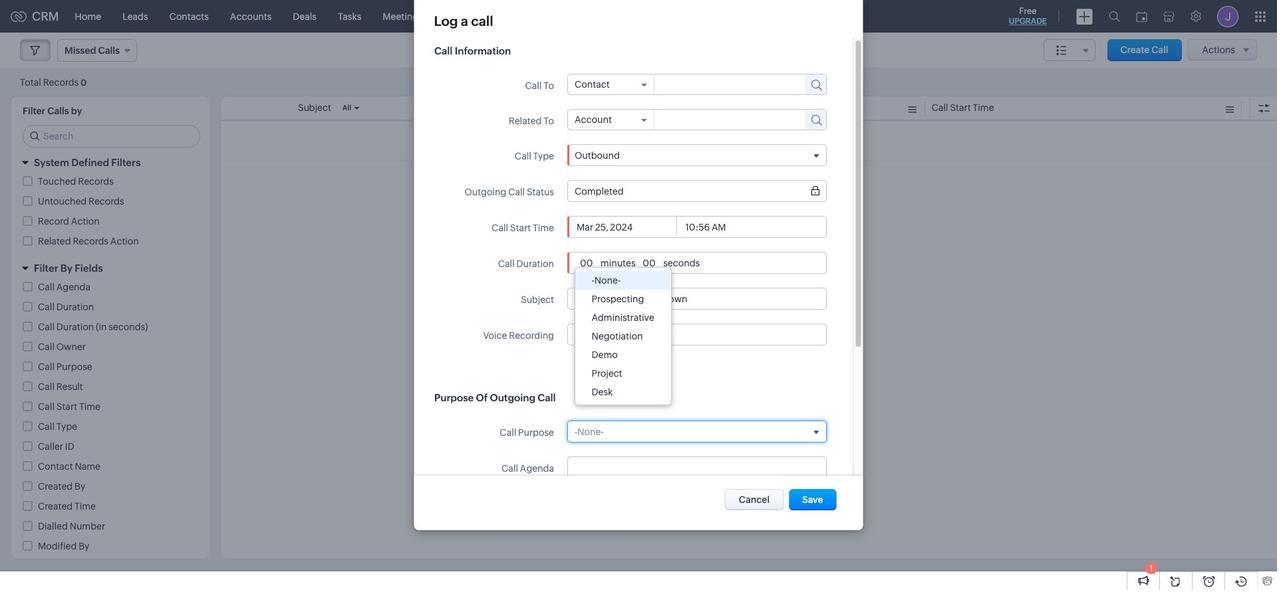 Task type: vqa. For each thing, say whether or not it's contained in the screenshot.
Profile Element
yes



Task type: describe. For each thing, give the bounding box(es) containing it.
calendar image
[[1136, 11, 1148, 22]]

profile element
[[1210, 0, 1247, 32]]

search image
[[1109, 11, 1121, 22]]

create menu image
[[1077, 8, 1093, 24]]



Task type: locate. For each thing, give the bounding box(es) containing it.
profile image
[[1218, 6, 1239, 27]]

hh:mm a text field
[[683, 222, 734, 233]]

mmm d, yyyy text field
[[575, 222, 676, 233]]

create menu element
[[1069, 0, 1101, 32]]

None button
[[725, 490, 784, 511], [789, 490, 837, 511], [725, 490, 784, 511], [789, 490, 837, 511]]

None text field
[[654, 110, 797, 128], [641, 258, 658, 268], [654, 110, 797, 128], [641, 258, 658, 268]]

None text field
[[654, 75, 793, 93], [578, 258, 595, 268], [575, 294, 819, 304], [575, 330, 819, 340], [575, 463, 819, 473], [654, 75, 793, 93], [578, 258, 595, 268], [575, 294, 819, 304], [575, 330, 819, 340], [575, 463, 819, 473]]

logo image
[[11, 11, 27, 22]]

tree
[[575, 268, 671, 405]]

Search text field
[[23, 126, 200, 147]]

search element
[[1101, 0, 1128, 33]]

None field
[[575, 79, 647, 90], [575, 114, 647, 125], [575, 150, 819, 161], [575, 186, 819, 197], [575, 427, 819, 437], [575, 79, 647, 90], [575, 114, 647, 125], [575, 150, 819, 161], [575, 186, 819, 197], [575, 427, 819, 437]]



